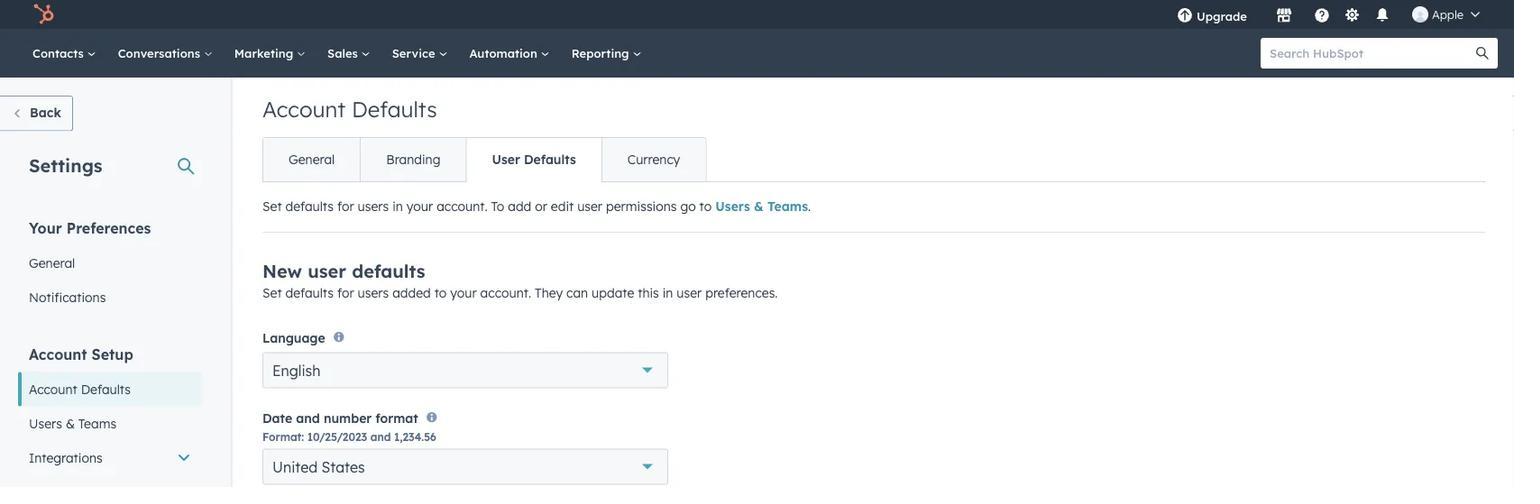 Task type: describe. For each thing, give the bounding box(es) containing it.
conversations
[[118, 46, 204, 60]]

Search HubSpot search field
[[1261, 38, 1482, 69]]

marketplaces button
[[1266, 0, 1304, 29]]

settings link
[[1341, 5, 1364, 24]]

users & teams
[[29, 415, 116, 431]]

update
[[592, 285, 634, 301]]

contacts link
[[22, 29, 107, 78]]

users inside account setup element
[[29, 415, 62, 431]]

integrations button
[[18, 441, 202, 475]]

go
[[681, 198, 696, 214]]

contacts
[[32, 46, 87, 60]]

1,234.56
[[394, 430, 437, 444]]

apple button
[[1402, 0, 1491, 29]]

& inside users & teams link
[[66, 415, 75, 431]]

account setup element
[[18, 344, 202, 487]]

menu containing apple
[[1165, 0, 1493, 29]]

to
[[491, 198, 505, 214]]

account defaults inside account setup element
[[29, 381, 131, 397]]

notifications button
[[1368, 0, 1398, 29]]

preferences
[[66, 219, 151, 237]]

language
[[263, 330, 325, 345]]

defaults for the "user defaults" link
[[524, 152, 576, 167]]

general link for defaults
[[263, 138, 360, 181]]

2 vertical spatial account
[[29, 381, 77, 397]]

automation
[[469, 46, 541, 60]]

help image
[[1314, 8, 1331, 24]]

0 horizontal spatial users & teams link
[[18, 406, 202, 441]]

format:
[[263, 430, 304, 444]]

your preferences
[[29, 219, 151, 237]]

format: 10/25/2023 and 1,234.56
[[263, 430, 437, 444]]

0 horizontal spatial user
[[308, 260, 346, 282]]

1 horizontal spatial to
[[700, 198, 712, 214]]

back
[[30, 105, 61, 120]]

marketing link
[[224, 29, 317, 78]]

users inside new user defaults set defaults for users added to your account. they can update this in user preferences.
[[358, 285, 389, 301]]

preferences.
[[706, 285, 778, 301]]

0 vertical spatial teams
[[768, 198, 808, 214]]

1 for from the top
[[337, 198, 354, 214]]

or
[[535, 198, 548, 214]]

new user defaults set defaults for users added to your account. they can update this in user preferences.
[[263, 260, 778, 301]]

in inside new user defaults set defaults for users added to your account. they can update this in user preferences.
[[663, 285, 673, 301]]

notifications image
[[1375, 8, 1391, 24]]

.
[[808, 198, 811, 214]]

general for account
[[289, 152, 335, 167]]

apple
[[1433, 7, 1464, 22]]

user
[[492, 152, 520, 167]]

hubspot image
[[32, 4, 54, 25]]

2 horizontal spatial user
[[677, 285, 702, 301]]

account. inside new user defaults set defaults for users added to your account. they can update this in user preferences.
[[480, 285, 531, 301]]

0 vertical spatial in
[[393, 198, 403, 214]]

notifications link
[[18, 280, 202, 314]]

can
[[567, 285, 588, 301]]

account for users & teams
[[29, 345, 87, 363]]

help button
[[1307, 0, 1338, 29]]

2 vertical spatial defaults
[[286, 285, 334, 301]]

service
[[392, 46, 439, 60]]

1 horizontal spatial account defaults
[[263, 96, 437, 123]]

notifications
[[29, 289, 106, 305]]

1 users from the top
[[358, 198, 389, 214]]

integrations
[[29, 450, 103, 465]]

user defaults
[[492, 152, 576, 167]]

format
[[376, 410, 418, 426]]

navigation containing general
[[263, 137, 707, 182]]

united
[[272, 458, 318, 476]]

upgrade
[[1197, 9, 1248, 23]]

settings
[[29, 154, 102, 176]]

0 vertical spatial account.
[[437, 198, 488, 214]]



Task type: vqa. For each thing, say whether or not it's contained in the screenshot.
bottommost users
yes



Task type: locate. For each thing, give the bounding box(es) containing it.
branding link
[[360, 138, 466, 181]]

0 horizontal spatial your
[[407, 198, 433, 214]]

user
[[577, 198, 603, 214], [308, 260, 346, 282], [677, 285, 702, 301]]

new
[[263, 260, 302, 282]]

1 vertical spatial users
[[29, 415, 62, 431]]

states
[[322, 458, 365, 476]]

defaults up new
[[286, 198, 334, 214]]

sales
[[328, 46, 361, 60]]

1 horizontal spatial users & teams link
[[716, 198, 808, 214]]

search image
[[1477, 47, 1489, 60]]

defaults up added
[[352, 260, 425, 282]]

this
[[638, 285, 659, 301]]

0 horizontal spatial to
[[435, 285, 447, 301]]

service link
[[381, 29, 459, 78]]

in right this
[[663, 285, 673, 301]]

marketplaces image
[[1276, 8, 1293, 24]]

1 vertical spatial account
[[29, 345, 87, 363]]

1 vertical spatial your
[[450, 285, 477, 301]]

defaults
[[286, 198, 334, 214], [352, 260, 425, 282], [286, 285, 334, 301]]

1 horizontal spatial your
[[450, 285, 477, 301]]

1 vertical spatial general
[[29, 255, 75, 271]]

0 vertical spatial users
[[358, 198, 389, 214]]

1 vertical spatial defaults
[[352, 260, 425, 282]]

your right added
[[450, 285, 477, 301]]

account. left they on the left bottom
[[480, 285, 531, 301]]

set defaults for users in your account. to add or edit user permissions go to users & teams .
[[263, 198, 811, 214]]

general link for preferences
[[18, 246, 202, 280]]

user right new
[[308, 260, 346, 282]]

account. left "to"
[[437, 198, 488, 214]]

2 users from the top
[[358, 285, 389, 301]]

conversations link
[[107, 29, 224, 78]]

account left setup on the left bottom of page
[[29, 345, 87, 363]]

menu
[[1165, 0, 1493, 29]]

general inside "your preferences" "element"
[[29, 255, 75, 271]]

0 horizontal spatial general link
[[18, 246, 202, 280]]

marketing
[[234, 46, 297, 60]]

they
[[535, 285, 563, 301]]

0 vertical spatial to
[[700, 198, 712, 214]]

2 horizontal spatial defaults
[[524, 152, 576, 167]]

account up "users & teams"
[[29, 381, 77, 397]]

1 vertical spatial teams
[[78, 415, 116, 431]]

to right added
[[435, 285, 447, 301]]

1 vertical spatial &
[[66, 415, 75, 431]]

0 vertical spatial account defaults
[[263, 96, 437, 123]]

0 vertical spatial and
[[296, 410, 320, 426]]

1 horizontal spatial teams
[[768, 198, 808, 214]]

date
[[263, 410, 292, 426]]

0 vertical spatial set
[[263, 198, 282, 214]]

user right the edit
[[577, 198, 603, 214]]

1 vertical spatial set
[[263, 285, 282, 301]]

account
[[263, 96, 346, 123], [29, 345, 87, 363], [29, 381, 77, 397]]

your
[[29, 219, 62, 237]]

defaults
[[352, 96, 437, 123], [524, 152, 576, 167], [81, 381, 131, 397]]

& up integrations
[[66, 415, 75, 431]]

english
[[272, 361, 321, 379]]

and down format
[[371, 430, 391, 444]]

teams
[[768, 198, 808, 214], [78, 415, 116, 431]]

your
[[407, 198, 433, 214], [450, 285, 477, 301]]

general
[[289, 152, 335, 167], [29, 255, 75, 271]]

1 horizontal spatial and
[[371, 430, 391, 444]]

account down marketing link
[[263, 96, 346, 123]]

united states button
[[263, 449, 668, 485]]

defaults inside account setup element
[[81, 381, 131, 397]]

set
[[263, 198, 282, 214], [263, 285, 282, 301]]

defaults right user
[[524, 152, 576, 167]]

account defaults down sales link
[[263, 96, 437, 123]]

search button
[[1468, 38, 1498, 69]]

1 horizontal spatial general
[[289, 152, 335, 167]]

hubspot link
[[22, 4, 68, 25]]

1 vertical spatial to
[[435, 285, 447, 301]]

defaults for the account defaults link
[[81, 381, 131, 397]]

1 horizontal spatial &
[[754, 198, 764, 214]]

0 horizontal spatial teams
[[78, 415, 116, 431]]

defaults inside navigation
[[524, 152, 576, 167]]

and right date
[[296, 410, 320, 426]]

to
[[700, 198, 712, 214], [435, 285, 447, 301]]

to right go
[[700, 198, 712, 214]]

users down branding link
[[358, 198, 389, 214]]

1 horizontal spatial user
[[577, 198, 603, 214]]

2 vertical spatial user
[[677, 285, 702, 301]]

set inside new user defaults set defaults for users added to your account. they can update this in user preferences.
[[263, 285, 282, 301]]

navigation
[[263, 137, 707, 182]]

your preferences element
[[18, 218, 202, 314]]

defaults up the branding
[[352, 96, 437, 123]]

united states
[[272, 458, 365, 476]]

users right go
[[716, 198, 750, 214]]

1 vertical spatial users
[[358, 285, 389, 301]]

users & teams link
[[716, 198, 808, 214], [18, 406, 202, 441]]

english button
[[263, 352, 668, 388]]

general link
[[263, 138, 360, 181], [18, 246, 202, 280]]

0 vertical spatial user
[[577, 198, 603, 214]]

back link
[[0, 96, 73, 131]]

1 horizontal spatial general link
[[263, 138, 360, 181]]

1 horizontal spatial defaults
[[352, 96, 437, 123]]

0 vertical spatial defaults
[[286, 198, 334, 214]]

automation link
[[459, 29, 561, 78]]

edit
[[551, 198, 574, 214]]

1 vertical spatial account.
[[480, 285, 531, 301]]

for
[[337, 198, 354, 214], [337, 285, 354, 301]]

0 horizontal spatial &
[[66, 415, 75, 431]]

add
[[508, 198, 532, 214]]

1 vertical spatial user
[[308, 260, 346, 282]]

added
[[393, 285, 431, 301]]

reporting
[[572, 46, 633, 60]]

users & teams link right go
[[716, 198, 808, 214]]

in
[[393, 198, 403, 214], [663, 285, 673, 301]]

1 vertical spatial account defaults
[[29, 381, 131, 397]]

1 vertical spatial and
[[371, 430, 391, 444]]

setup
[[92, 345, 133, 363]]

0 horizontal spatial and
[[296, 410, 320, 426]]

0 vertical spatial users
[[716, 198, 750, 214]]

and
[[296, 410, 320, 426], [371, 430, 391, 444]]

users
[[358, 198, 389, 214], [358, 285, 389, 301]]

0 vertical spatial your
[[407, 198, 433, 214]]

2 for from the top
[[337, 285, 354, 301]]

for inside new user defaults set defaults for users added to your account. they can update this in user preferences.
[[337, 285, 354, 301]]

branding
[[386, 152, 441, 167]]

0 horizontal spatial account defaults
[[29, 381, 131, 397]]

0 vertical spatial for
[[337, 198, 354, 214]]

0 horizontal spatial in
[[393, 198, 403, 214]]

&
[[754, 198, 764, 214], [66, 415, 75, 431]]

1 vertical spatial for
[[337, 285, 354, 301]]

your inside new user defaults set defaults for users added to your account. they can update this in user preferences.
[[450, 285, 477, 301]]

1 vertical spatial users & teams link
[[18, 406, 202, 441]]

settings image
[[1345, 8, 1361, 24]]

teams inside users & teams link
[[78, 415, 116, 431]]

reporting link
[[561, 29, 653, 78]]

users & teams link up integrations
[[18, 406, 202, 441]]

account.
[[437, 198, 488, 214], [480, 285, 531, 301]]

users left added
[[358, 285, 389, 301]]

user right this
[[677, 285, 702, 301]]

currency link
[[602, 138, 706, 181]]

1 horizontal spatial users
[[716, 198, 750, 214]]

account defaults link
[[18, 372, 202, 406]]

0 horizontal spatial general
[[29, 255, 75, 271]]

your down branding link
[[407, 198, 433, 214]]

1 vertical spatial in
[[663, 285, 673, 301]]

upgrade image
[[1177, 8, 1193, 24]]

defaults down new
[[286, 285, 334, 301]]

0 vertical spatial users & teams link
[[716, 198, 808, 214]]

2 vertical spatial defaults
[[81, 381, 131, 397]]

0 horizontal spatial users
[[29, 415, 62, 431]]

1 vertical spatial defaults
[[524, 152, 576, 167]]

& left '.'
[[754, 198, 764, 214]]

account for branding
[[263, 96, 346, 123]]

0 horizontal spatial defaults
[[81, 381, 131, 397]]

0 vertical spatial defaults
[[352, 96, 437, 123]]

account defaults
[[263, 96, 437, 123], [29, 381, 131, 397]]

1 set from the top
[[263, 198, 282, 214]]

in down branding link
[[393, 198, 403, 214]]

date and number format
[[263, 410, 418, 426]]

users
[[716, 198, 750, 214], [29, 415, 62, 431]]

general for your
[[29, 255, 75, 271]]

1 horizontal spatial in
[[663, 285, 673, 301]]

account defaults down account setup
[[29, 381, 131, 397]]

permissions
[[606, 198, 677, 214]]

0 vertical spatial account
[[263, 96, 346, 123]]

defaults down setup on the left bottom of page
[[81, 381, 131, 397]]

bob builder image
[[1413, 6, 1429, 23]]

0 vertical spatial &
[[754, 198, 764, 214]]

set down new
[[263, 285, 282, 301]]

users up integrations
[[29, 415, 62, 431]]

2 set from the top
[[263, 285, 282, 301]]

user defaults link
[[466, 138, 602, 181]]

account setup
[[29, 345, 133, 363]]

1 vertical spatial general link
[[18, 246, 202, 280]]

set up new
[[263, 198, 282, 214]]

number
[[324, 410, 372, 426]]

to inside new user defaults set defaults for users added to your account. they can update this in user preferences.
[[435, 285, 447, 301]]

0 vertical spatial general
[[289, 152, 335, 167]]

currency
[[628, 152, 680, 167]]

0 vertical spatial general link
[[263, 138, 360, 181]]

sales link
[[317, 29, 381, 78]]

10/25/2023
[[307, 430, 367, 444]]



